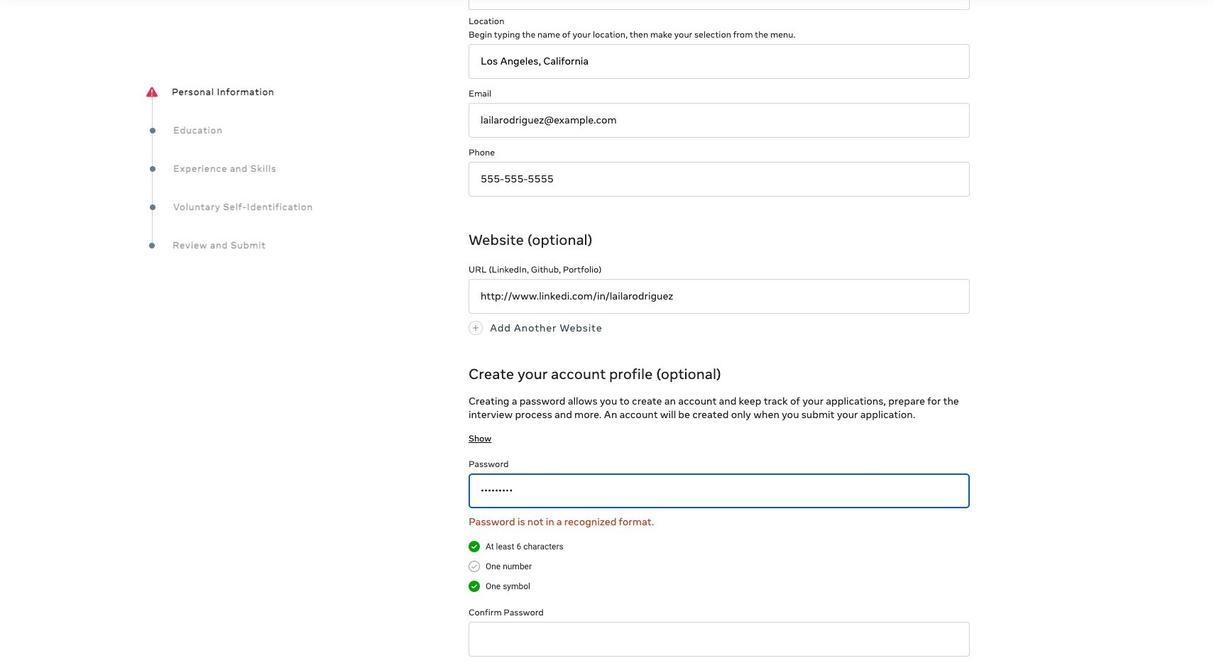 Task type: describe. For each thing, give the bounding box(es) containing it.
Email text field
[[469, 103, 970, 138]]



Task type: locate. For each thing, give the bounding box(es) containing it.
None password field
[[469, 474, 970, 508], [469, 622, 970, 657], [469, 474, 970, 508], [469, 622, 970, 657]]

Location text field
[[469, 44, 970, 79]]

URL (LinkedIn, Github, Portfolio) text field
[[469, 279, 970, 314]]

Phone text field
[[469, 162, 970, 197]]

Full Name text field
[[469, 0, 970, 10]]



